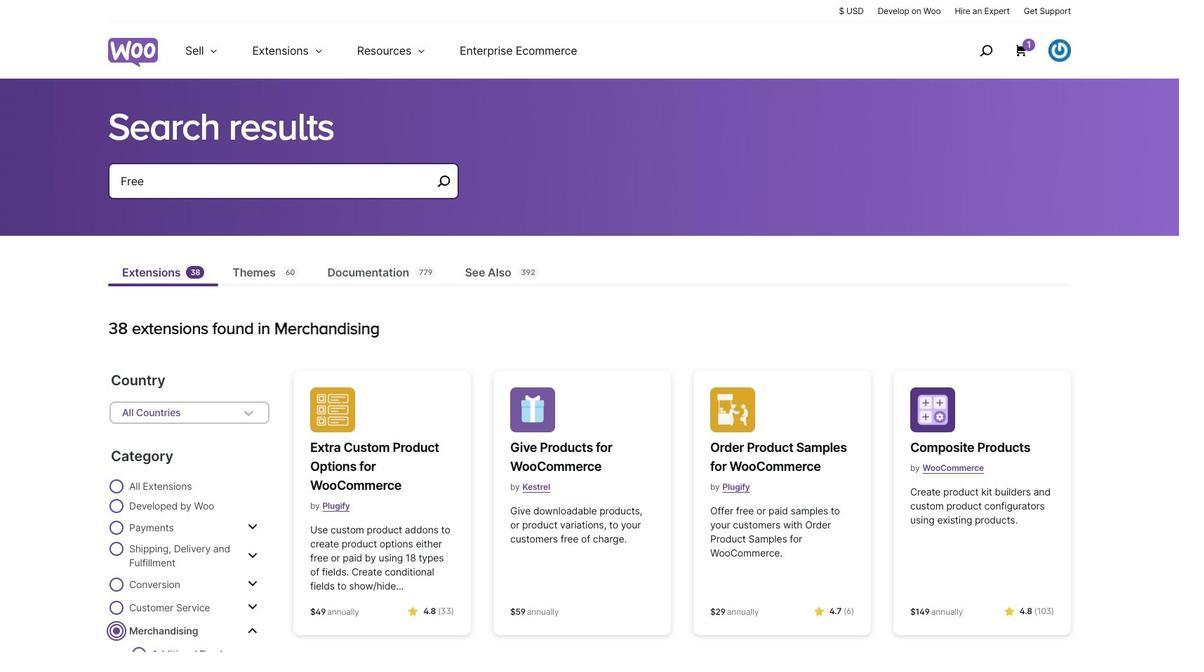 Task type: describe. For each thing, give the bounding box(es) containing it.
2 show subcategories image from the top
[[248, 602, 258, 613]]

3 show subcategories image from the top
[[248, 625, 258, 636]]

Search extensions search field
[[121, 171, 433, 191]]

open account menu image
[[1049, 39, 1072, 62]]

2 show subcategories image from the top
[[248, 579, 258, 590]]



Task type: locate. For each thing, give the bounding box(es) containing it.
1 vertical spatial show subcategories image
[[248, 579, 258, 590]]

1 vertical spatial show subcategories image
[[248, 602, 258, 613]]

search image
[[975, 39, 998, 62]]

show subcategories image
[[248, 522, 258, 533], [248, 579, 258, 590]]

1 show subcategories image from the top
[[248, 522, 258, 533]]

2 vertical spatial show subcategories image
[[248, 625, 258, 636]]

1 show subcategories image from the top
[[248, 550, 258, 561]]

0 vertical spatial show subcategories image
[[248, 550, 258, 561]]

0 vertical spatial show subcategories image
[[248, 522, 258, 533]]

service navigation menu element
[[950, 28, 1072, 73]]

angle down image
[[240, 405, 257, 421]]

Filter countries field
[[110, 402, 270, 424]]

show subcategories image
[[248, 550, 258, 561], [248, 602, 258, 613], [248, 625, 258, 636]]

None search field
[[108, 163, 459, 216]]



Task type: vqa. For each thing, say whether or not it's contained in the screenshot.
Company name* TEXT BOX
no



